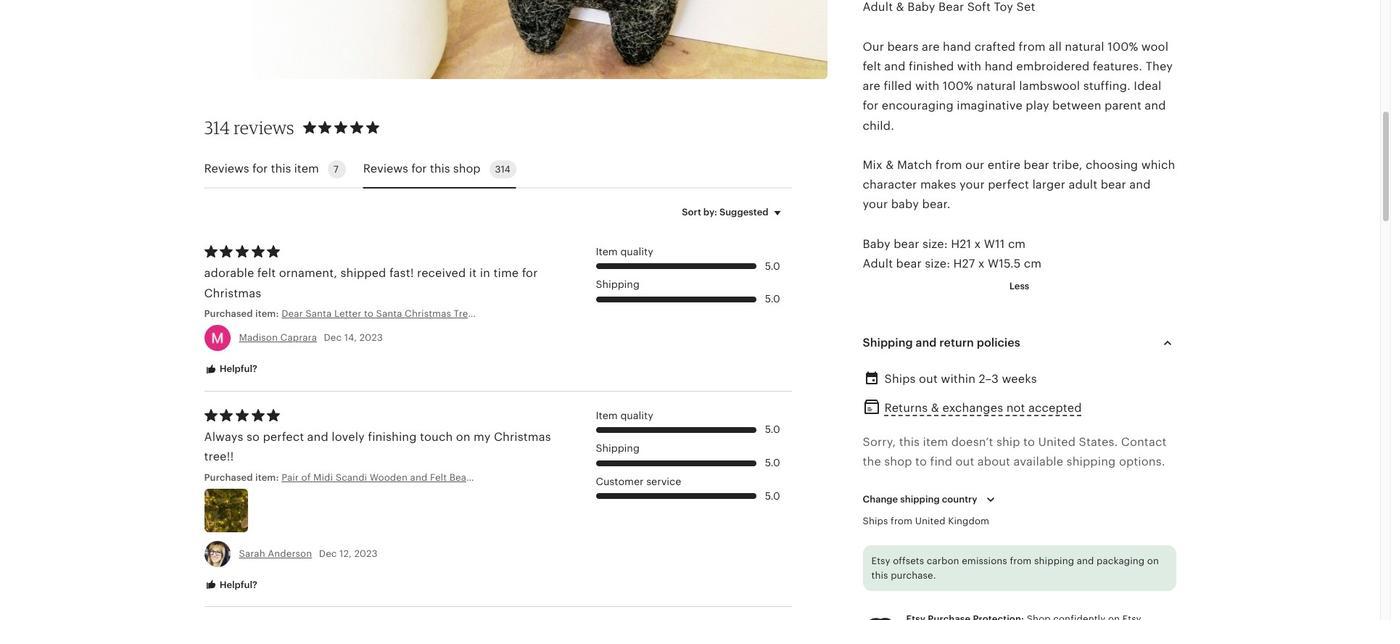 Task type: locate. For each thing, give the bounding box(es) containing it.
& right returns
[[931, 402, 939, 414]]

2 item quality from the top
[[596, 409, 653, 421]]

on inside the etsy offsets carbon emissions from shipping and packaging on this purchase.
[[1147, 556, 1159, 567]]

cm for baby bear size: h21 x w11 cm
[[1008, 238, 1026, 250]]

pair
[[282, 472, 299, 483]]

.
[[1115, 436, 1118, 448]]

size:
[[923, 238, 948, 250], [925, 257, 950, 270]]

finishing
[[368, 431, 417, 443]]

available
[[1014, 455, 1063, 468]]

shop inside tab list
[[453, 163, 481, 175]]

1 horizontal spatial felt
[[863, 60, 881, 73]]

to left find
[[915, 455, 927, 468]]

1 vertical spatial with
[[915, 80, 940, 92]]

1 vertical spatial adult
[[863, 257, 893, 270]]

item quality up ornament
[[596, 246, 653, 257]]

set
[[1017, 1, 1035, 13]]

and left the felt
[[410, 472, 427, 483]]

0 vertical spatial dec
[[324, 332, 342, 343]]

on
[[456, 431, 470, 443], [1147, 556, 1159, 567]]

quality for always so perfect and lovely finishing touch on my christmas tree!!
[[620, 409, 653, 421]]

1 horizontal spatial perfect
[[988, 179, 1029, 191]]

1 vertical spatial purchased
[[204, 472, 253, 483]]

0 horizontal spatial reviews
[[204, 163, 249, 175]]

out down doesn't
[[956, 455, 974, 468]]

x for w11
[[975, 238, 981, 250]]

0 vertical spatial helpful?
[[217, 363, 257, 374]]

0 vertical spatial helpful? button
[[193, 356, 268, 383]]

christmas down the received
[[405, 308, 451, 319]]

0 vertical spatial united
[[1038, 436, 1076, 448]]

returns & exchanges not accepted
[[885, 402, 1082, 414]]

your
[[960, 179, 985, 191], [863, 198, 888, 211]]

ships out within 2–3 weeks
[[885, 373, 1037, 385]]

&
[[896, 1, 904, 13], [886, 159, 894, 171], [931, 402, 939, 414]]

for
[[863, 100, 879, 112], [252, 163, 268, 175], [411, 163, 427, 175], [522, 267, 538, 280]]

natural right 'all'
[[1065, 41, 1104, 53]]

size: down the baby bear size: h21 x w11 cm
[[925, 257, 950, 270]]

1 horizontal spatial scandi
[[532, 308, 564, 319]]

states
[[1079, 436, 1115, 448]]

touch
[[420, 431, 453, 443]]

0 horizontal spatial with
[[915, 80, 940, 92]]

1 5.0 from the top
[[765, 260, 780, 272]]

christmas inside always so perfect and lovely finishing touch on my christmas tree!!
[[494, 431, 551, 443]]

0 vertical spatial item:
[[255, 308, 279, 319]]

0 horizontal spatial to
[[364, 308, 373, 319]]

0 vertical spatial hand
[[943, 41, 971, 53]]

1 horizontal spatial shop
[[884, 455, 912, 468]]

1 horizontal spatial your
[[960, 179, 985, 191]]

2 quality from the top
[[620, 409, 653, 421]]

5 5.0 from the top
[[765, 490, 780, 502]]

1 horizontal spatial out
[[956, 455, 974, 468]]

0 horizontal spatial scandi
[[336, 472, 367, 483]]

reviews for this shop
[[363, 163, 481, 175]]

hand up finished
[[943, 41, 971, 53]]

shipping left packaging
[[1034, 556, 1074, 567]]

item quality up customer
[[596, 409, 653, 421]]

0 vertical spatial natural
[[1065, 41, 1104, 53]]

1 vertical spatial item quality
[[596, 409, 653, 421]]

0 vertical spatial on
[[456, 431, 470, 443]]

ship
[[996, 436, 1020, 448]]

for inside the our bears are hand crafted from all natural 100% wool felt and finished with hand embroidered features. they are filled with 100% natural lambswool stuffing. ideal for encouraging imaginative play between parent and child.
[[863, 100, 879, 112]]

perfect right the so
[[263, 431, 304, 443]]

1 vertical spatial natural
[[976, 80, 1016, 92]]

& inside mix & match from our entire bear tribe, choosing which character makes your perfect larger adult bear and your baby bear.
[[886, 159, 894, 171]]

item: for christmas
[[255, 308, 279, 319]]

crafted
[[975, 41, 1016, 53]]

scandi right decoration,
[[532, 308, 564, 319]]

purchased down tree!!
[[204, 472, 253, 483]]

1 horizontal spatial reviews
[[363, 163, 408, 175]]

tree for for
[[566, 308, 586, 319]]

customer service
[[596, 476, 681, 487]]

the
[[863, 455, 881, 468]]

madison caprara dec 14, 2023
[[239, 332, 383, 343]]

0 horizontal spatial santa
[[306, 308, 332, 319]]

2 item: from the top
[[255, 472, 279, 483]]

united down change shipping country dropdown button
[[915, 516, 945, 527]]

perfect inside always so perfect and lovely finishing touch on my christmas tree!!
[[263, 431, 304, 443]]

2 vertical spatial &
[[931, 402, 939, 414]]

2 adult from the top
[[863, 257, 893, 270]]

0 horizontal spatial hand
[[943, 41, 971, 53]]

item up ornament
[[596, 246, 618, 257]]

0 vertical spatial x
[[975, 238, 981, 250]]

1 vertical spatial helpful? button
[[193, 572, 268, 599]]

felt down our
[[863, 60, 881, 73]]

4 5.0 from the top
[[765, 457, 780, 469]]

dec left 12,
[[319, 548, 337, 559]]

with down "crafted"
[[957, 60, 982, 73]]

packaging
[[1097, 556, 1145, 567]]

& for exchanges
[[931, 402, 939, 414]]

h27
[[953, 257, 975, 270]]

service
[[646, 476, 681, 487]]

mix & match from our entire bear tribe, choosing which character makes your perfect larger adult bear and your baby bear.
[[863, 159, 1175, 211]]

1 reviews from the left
[[204, 163, 249, 175]]

1 horizontal spatial hand
[[985, 60, 1013, 73]]

& right mix
[[886, 159, 894, 171]]

quality up ornament
[[620, 246, 653, 257]]

1 vertical spatial shop
[[884, 455, 912, 468]]

1 quality from the top
[[620, 246, 653, 257]]

and down which
[[1130, 179, 1151, 191]]

0 horizontal spatial &
[[886, 159, 894, 171]]

your down the our
[[960, 179, 985, 191]]

wooden
[[370, 472, 408, 483]]

tree left ornament
[[566, 308, 586, 319]]

100% up the features.
[[1108, 41, 1138, 53]]

x right h27
[[978, 257, 985, 270]]

1 item quality from the top
[[596, 246, 653, 257]]

1 vertical spatial united
[[915, 516, 945, 527]]

dec for 12,
[[319, 548, 337, 559]]

x for w15.5
[[978, 257, 985, 270]]

tab list
[[204, 151, 792, 188]]

our
[[965, 159, 985, 171]]

adult down baby
[[863, 257, 893, 270]]

1 vertical spatial your
[[863, 198, 888, 211]]

1 vertical spatial baby
[[863, 238, 891, 250]]

and
[[884, 60, 906, 73], [1145, 100, 1166, 112], [1130, 179, 1151, 191], [916, 337, 937, 349], [307, 431, 329, 443], [410, 472, 427, 483], [1077, 556, 1094, 567]]

shop for this
[[453, 163, 481, 175]]

and left lovely
[[307, 431, 329, 443]]

mix
[[863, 159, 883, 171]]

& up bears
[[896, 1, 904, 13]]

always
[[204, 431, 243, 443]]

shipping down the states
[[1067, 455, 1116, 468]]

with
[[957, 60, 982, 73], [915, 80, 940, 92]]

1 adult from the top
[[863, 1, 893, 13]]

0 vertical spatial with
[[957, 60, 982, 73]]

2 santa from the left
[[376, 308, 402, 319]]

helpful? button down sarah
[[193, 572, 268, 599]]

from right emissions
[[1010, 556, 1032, 567]]

item left 7
[[294, 163, 319, 175]]

to
[[364, 308, 373, 319], [1023, 436, 1035, 448], [915, 455, 927, 468]]

dec left "14,"
[[324, 332, 342, 343]]

0 vertical spatial adult
[[863, 1, 893, 13]]

2 horizontal spatial &
[[931, 402, 939, 414]]

1 helpful? from the top
[[217, 363, 257, 374]]

1 horizontal spatial santa
[[376, 308, 402, 319]]

sarah anderson added a photo of their purchase image
[[204, 489, 248, 532]]

helpful? down madison
[[217, 363, 257, 374]]

from left 'all'
[[1019, 41, 1046, 53]]

from
[[1019, 41, 1046, 53], [935, 159, 962, 171], [891, 516, 913, 527], [1010, 556, 1032, 567]]

1 horizontal spatial 100%
[[1108, 41, 1138, 53]]

12,
[[340, 548, 352, 559]]

2023 for sarah anderson dec 12, 2023
[[354, 548, 378, 559]]

christmas down adorable
[[204, 287, 261, 299]]

0 vertical spatial item
[[596, 246, 618, 257]]

helpful? down sarah
[[217, 579, 257, 590]]

100%
[[1108, 41, 1138, 53], [943, 80, 973, 92]]

from inside mix & match from our entire bear tribe, choosing which character makes your perfect larger adult bear and your baby bear.
[[935, 159, 962, 171]]

from up the makes
[[935, 159, 962, 171]]

2 horizontal spatial tree
[[566, 308, 586, 319]]

w11
[[984, 238, 1005, 250]]

1 vertical spatial 2023
[[354, 548, 378, 559]]

change shipping country
[[863, 494, 977, 505]]

lambswool
[[1019, 80, 1080, 92]]

less
[[1009, 281, 1029, 292]]

2 vertical spatial shipping
[[596, 443, 640, 454]]

shipping and return policies
[[863, 337, 1020, 349]]

0 vertical spatial size:
[[923, 238, 948, 250]]

to right the letter
[[364, 308, 373, 319]]

item up customer
[[596, 409, 618, 421]]

x right 'h21'
[[975, 238, 981, 250]]

0 vertical spatial scandi
[[532, 308, 564, 319]]

0 horizontal spatial felt
[[257, 267, 276, 280]]

so
[[247, 431, 260, 443]]

united
[[1038, 436, 1076, 448], [915, 516, 945, 527]]

0 horizontal spatial on
[[456, 431, 470, 443]]

shipping for for
[[596, 279, 640, 290]]

madison
[[239, 332, 278, 343]]

tree!!
[[204, 451, 234, 463]]

weeks
[[1002, 373, 1037, 385]]

shipping up the ships from united kingdom
[[900, 494, 940, 505]]

shipping inside '. contact the shop to find out about available shipping options.'
[[1067, 455, 1116, 468]]

0 vertical spatial cm
[[1008, 238, 1026, 250]]

christmas right bead
[[475, 472, 522, 483]]

1 vertical spatial dec
[[319, 548, 337, 559]]

1 vertical spatial out
[[956, 455, 974, 468]]

perfect down entire
[[988, 179, 1029, 191]]

item for christmas
[[596, 409, 618, 421]]

1 horizontal spatial are
[[922, 41, 940, 53]]

cm up less
[[1024, 257, 1042, 270]]

out left within
[[919, 373, 938, 385]]

reviews right 7
[[363, 163, 408, 175]]

to right ship
[[1023, 436, 1035, 448]]

3 5.0 from the top
[[765, 424, 780, 435]]

within
[[941, 373, 976, 385]]

ships up returns
[[885, 373, 916, 385]]

0 horizontal spatial 314
[[204, 117, 230, 138]]

and left packaging
[[1077, 556, 1094, 567]]

ideal
[[1134, 80, 1162, 92]]

with down finished
[[915, 80, 940, 92]]

felt right adorable
[[257, 267, 276, 280]]

1 horizontal spatial tree
[[524, 472, 544, 483]]

quality up 'customer service'
[[620, 409, 653, 421]]

x
[[975, 238, 981, 250], [978, 257, 985, 270]]

1 item: from the top
[[255, 308, 279, 319]]

bear down the baby bear size: h21 x w11 cm
[[896, 257, 922, 270]]

tribe,
[[1053, 159, 1083, 171]]

2–3
[[979, 373, 999, 385]]

item: left pair
[[255, 472, 279, 483]]

size: left 'h21'
[[923, 238, 948, 250]]

madison caprara link
[[239, 332, 317, 343]]

0 vertical spatial &
[[896, 1, 904, 13]]

shipping up customer
[[596, 443, 640, 454]]

are left filled
[[863, 80, 881, 92]]

baby left bear at top right
[[908, 1, 935, 13]]

this
[[271, 163, 291, 175], [430, 163, 450, 175], [899, 436, 920, 448], [871, 570, 888, 581]]

1 horizontal spatial &
[[896, 1, 904, 13]]

0 horizontal spatial shop
[[453, 163, 481, 175]]

2 item from the top
[[596, 409, 618, 421]]

baby down character
[[863, 238, 891, 250]]

to for letter
[[364, 308, 373, 319]]

santa down adorable felt ornament, shipped fast! received it in time for christmas
[[376, 308, 402, 319]]

midi
[[313, 472, 333, 483]]

shipping inside the etsy offsets carbon emissions from shipping and packaging on this purchase.
[[1034, 556, 1074, 567]]

& for baby
[[896, 1, 904, 13]]

tree left decorations
[[524, 472, 544, 483]]

& for match
[[886, 159, 894, 171]]

0 vertical spatial are
[[922, 41, 940, 53]]

cm right w11
[[1008, 238, 1026, 250]]

1 vertical spatial helpful?
[[217, 579, 257, 590]]

united up 'available'
[[1038, 436, 1076, 448]]

hand down "crafted"
[[985, 60, 1013, 73]]

0 vertical spatial item quality
[[596, 246, 653, 257]]

14,
[[344, 332, 357, 343]]

1 vertical spatial felt
[[257, 267, 276, 280]]

your down character
[[863, 198, 888, 211]]

2023 right "14,"
[[360, 332, 383, 343]]

2023 for madison caprara dec 14, 2023
[[360, 332, 383, 343]]

felt inside adorable felt ornament, shipped fast! received it in time for christmas
[[257, 267, 276, 280]]

size: for h27
[[925, 257, 950, 270]]

shipping
[[596, 279, 640, 290], [863, 337, 913, 349], [596, 443, 640, 454]]

2 purchased from the top
[[204, 472, 253, 483]]

from down change shipping country
[[891, 516, 913, 527]]

1 horizontal spatial item
[[923, 436, 948, 448]]

shipping up returns
[[863, 337, 913, 349]]

letter
[[334, 308, 361, 319]]

100% down finished
[[943, 80, 973, 92]]

1 horizontal spatial to
[[915, 455, 927, 468]]

sort by: suggested
[[682, 207, 768, 217]]

and up filled
[[884, 60, 906, 73]]

1 vertical spatial 314
[[495, 164, 510, 175]]

bear down baby
[[894, 238, 919, 250]]

1 vertical spatial shipping
[[900, 494, 940, 505]]

felt
[[430, 472, 447, 483]]

0 vertical spatial felt
[[863, 60, 881, 73]]

tree
[[454, 308, 474, 319], [566, 308, 586, 319], [524, 472, 544, 483]]

0 vertical spatial shop
[[453, 163, 481, 175]]

item: left dear
[[255, 308, 279, 319]]

cm
[[1008, 238, 1026, 250], [1024, 257, 1042, 270]]

it
[[469, 267, 477, 280]]

1 vertical spatial ships
[[863, 516, 888, 527]]

0 vertical spatial out
[[919, 373, 938, 385]]

1 vertical spatial shipping
[[863, 337, 913, 349]]

scandi right midi
[[336, 472, 367, 483]]

item up find
[[923, 436, 948, 448]]

santa
[[306, 308, 332, 319], [376, 308, 402, 319]]

0 vertical spatial perfect
[[988, 179, 1029, 191]]

tab list containing reviews for this item
[[204, 151, 792, 188]]

0 vertical spatial 314
[[204, 117, 230, 138]]

& inside button
[[931, 402, 939, 414]]

0 vertical spatial 100%
[[1108, 41, 1138, 53]]

1 vertical spatial &
[[886, 159, 894, 171]]

shop for the
[[884, 455, 912, 468]]

christmas right "my"
[[494, 431, 551, 443]]

adult for adult bear size: h27 x w15.5 cm
[[863, 257, 893, 270]]

2 vertical spatial to
[[915, 455, 927, 468]]

0 horizontal spatial out
[[919, 373, 938, 385]]

adult up our
[[863, 1, 893, 13]]

reviews down 314 reviews
[[204, 163, 249, 175]]

1 vertical spatial item
[[596, 409, 618, 421]]

our
[[863, 41, 884, 53]]

2 5.0 from the top
[[765, 293, 780, 305]]

2 vertical spatial shipping
[[1034, 556, 1074, 567]]

1 horizontal spatial united
[[1038, 436, 1076, 448]]

felt
[[863, 60, 881, 73], [257, 267, 276, 280]]

1 item from the top
[[596, 246, 618, 257]]

are up finished
[[922, 41, 940, 53]]

1 purchased from the top
[[204, 308, 253, 319]]

reviews
[[204, 163, 249, 175], [363, 163, 408, 175]]

0 vertical spatial to
[[364, 308, 373, 319]]

2023 right 12,
[[354, 548, 378, 559]]

natural up imaginative
[[976, 80, 1016, 92]]

0 horizontal spatial are
[[863, 80, 881, 92]]

ornament,
[[279, 267, 337, 280]]

between
[[1052, 100, 1101, 112]]

dec
[[324, 332, 342, 343], [319, 548, 337, 559]]

1 vertical spatial to
[[1023, 436, 1035, 448]]

0 vertical spatial quality
[[620, 246, 653, 257]]

dear santa letter to santa christmas tree decoration, scandi tree ornament link
[[282, 307, 635, 321]]

item for for
[[596, 246, 618, 257]]

1 horizontal spatial on
[[1147, 556, 1159, 567]]

314 inside tab list
[[495, 164, 510, 175]]

of
[[301, 472, 311, 483]]

santa up "madison caprara dec 14, 2023"
[[306, 308, 332, 319]]

0 vertical spatial shipping
[[1067, 455, 1116, 468]]

reviews for reviews for this item
[[204, 163, 249, 175]]

1 horizontal spatial 314
[[495, 164, 510, 175]]

shop inside '. contact the shop to find out about available shipping options.'
[[884, 455, 912, 468]]

change
[[863, 494, 898, 505]]

1 horizontal spatial with
[[957, 60, 982, 73]]

2 helpful? from the top
[[217, 579, 257, 590]]

helpful? button down madison
[[193, 356, 268, 383]]

adult & baby bear soft toy set
[[863, 1, 1035, 13]]

return
[[940, 337, 974, 349]]

and left return
[[916, 337, 937, 349]]

0 vertical spatial shipping
[[596, 279, 640, 290]]

2 helpful? button from the top
[[193, 572, 268, 599]]

0 horizontal spatial perfect
[[263, 431, 304, 443]]

shipping inside 'dropdown button'
[[863, 337, 913, 349]]

tree left decoration,
[[454, 308, 474, 319]]

toy
[[994, 1, 1013, 13]]

2 reviews from the left
[[363, 163, 408, 175]]

offsets
[[893, 556, 924, 567]]

to inside '. contact the shop to find out about available shipping options.'
[[915, 455, 927, 468]]

on right packaging
[[1147, 556, 1159, 567]]

lovely
[[332, 431, 365, 443]]

1 helpful? button from the top
[[193, 356, 268, 383]]

on left "my"
[[456, 431, 470, 443]]

ships down change
[[863, 516, 888, 527]]

purchased up madison
[[204, 308, 253, 319]]

reviews
[[234, 117, 294, 138]]

shipping up ornament
[[596, 279, 640, 290]]



Task type: vqa. For each thing, say whether or not it's contained in the screenshot.
top the is
no



Task type: describe. For each thing, give the bounding box(es) containing it.
314 reviews
[[204, 117, 294, 138]]

accepted
[[1029, 402, 1082, 414]]

contact
[[1121, 436, 1167, 448]]

makes
[[920, 179, 956, 191]]

item quality for christmas
[[596, 409, 653, 421]]

0 vertical spatial baby
[[908, 1, 935, 13]]

change shipping country button
[[852, 485, 1010, 515]]

customer
[[596, 476, 644, 487]]

adorable
[[204, 267, 254, 280]]

dear
[[282, 308, 303, 319]]

kingdom
[[948, 516, 989, 527]]

1 vertical spatial are
[[863, 80, 881, 92]]

reviews for this item
[[204, 163, 319, 175]]

ships from united kingdom
[[863, 516, 989, 527]]

decoration,
[[476, 308, 530, 319]]

shipped
[[341, 267, 386, 280]]

item: for tree!!
[[255, 472, 279, 483]]

find
[[930, 455, 952, 468]]

decorations
[[547, 472, 602, 483]]

christmas inside adorable felt ornament, shipped fast! received it in time for christmas
[[204, 287, 261, 299]]

anderson
[[268, 548, 312, 559]]

bear
[[939, 1, 964, 13]]

received
[[417, 267, 466, 280]]

baby
[[891, 198, 919, 211]]

dec for 14,
[[324, 332, 342, 343]]

1 vertical spatial hand
[[985, 60, 1013, 73]]

and inside always so perfect and lovely finishing touch on my christmas tree!!
[[307, 431, 329, 443]]

fast!
[[389, 267, 414, 280]]

this inside the etsy offsets carbon emissions from shipping and packaging on this purchase.
[[871, 570, 888, 581]]

bear.
[[922, 198, 951, 211]]

finished
[[909, 60, 954, 73]]

shipping for christmas
[[596, 443, 640, 454]]

embroidered
[[1016, 60, 1090, 73]]

and inside 'dropdown button'
[[916, 337, 937, 349]]

and down ideal
[[1145, 100, 1166, 112]]

etsy offsets carbon emissions from shipping and packaging on this purchase.
[[871, 556, 1159, 581]]

in
[[480, 267, 490, 280]]

1 vertical spatial scandi
[[336, 472, 367, 483]]

cm for adult bear size: h27 x w15.5 cm
[[1024, 257, 1042, 270]]

purchase.
[[891, 570, 936, 581]]

parent
[[1105, 100, 1142, 112]]

bear down choosing
[[1101, 179, 1126, 191]]

0 vertical spatial your
[[960, 179, 985, 191]]

reviews for reviews for this shop
[[363, 163, 408, 175]]

bears
[[887, 41, 919, 53]]

options.
[[1119, 455, 1165, 468]]

from inside the our bears are hand crafted from all natural 100% wool felt and finished with hand embroidered features. they are filled with 100% natural lambswool stuffing. ideal for encouraging imaginative play between parent and child.
[[1019, 41, 1046, 53]]

perfect inside mix & match from our entire bear tribe, choosing which character makes your perfect larger adult bear and your baby bear.
[[988, 179, 1029, 191]]

ships for ships from united kingdom
[[863, 516, 888, 527]]

shipping inside dropdown button
[[900, 494, 940, 505]]

felt inside the our bears are hand crafted from all natural 100% wool felt and finished with hand embroidered features. they are filled with 100% natural lambswool stuffing. ideal for encouraging imaginative play between parent and child.
[[863, 60, 881, 73]]

for inside adorable felt ornament, shipped fast! received it in time for christmas
[[522, 267, 538, 280]]

purchased for christmas
[[204, 308, 253, 319]]

exchanges
[[942, 402, 1003, 414]]

which
[[1141, 159, 1175, 171]]

sarah anderson link
[[239, 548, 312, 559]]

sort by: suggested button
[[671, 197, 797, 228]]

purchased for tree!!
[[204, 472, 253, 483]]

emissions
[[962, 556, 1007, 567]]

my
[[474, 431, 491, 443]]

stuffing.
[[1083, 80, 1131, 92]]

0 horizontal spatial your
[[863, 198, 888, 211]]

sarah anderson dec 12, 2023
[[239, 548, 378, 559]]

0 horizontal spatial natural
[[976, 80, 1016, 92]]

to for ship
[[1023, 436, 1035, 448]]

purchased item: pair of midi scandi wooden and felt bead christmas tree decorations
[[204, 472, 602, 483]]

time
[[494, 267, 519, 280]]

0 horizontal spatial united
[[915, 516, 945, 527]]

our bears are hand crafted from all natural 100% wool felt and finished with hand embroidered features. they are filled with 100% natural lambswool stuffing. ideal for encouraging imaginative play between parent and child.
[[863, 41, 1173, 132]]

and inside mix & match from our entire bear tribe, choosing which character makes your perfect larger adult bear and your baby bear.
[[1130, 179, 1151, 191]]

country
[[942, 494, 977, 505]]

1 horizontal spatial natural
[[1065, 41, 1104, 53]]

shipping and return policies button
[[850, 326, 1189, 361]]

imaginative
[[957, 100, 1023, 112]]

ornament
[[589, 308, 635, 319]]

sorry, this item doesn't ship to united states
[[863, 436, 1115, 448]]

character
[[863, 179, 917, 191]]

7
[[333, 164, 339, 175]]

bear up larger
[[1024, 159, 1049, 171]]

they
[[1146, 60, 1173, 73]]

sorry,
[[863, 436, 896, 448]]

item quality for for
[[596, 246, 653, 257]]

always so perfect and lovely finishing touch on my christmas tree!!
[[204, 431, 551, 463]]

baby bear size: h21 x w11 cm
[[863, 238, 1026, 250]]

on inside always so perfect and lovely finishing touch on my christmas tree!!
[[456, 431, 470, 443]]

from inside the etsy offsets carbon emissions from shipping and packaging on this purchase.
[[1010, 556, 1032, 567]]

out inside '. contact the shop to find out about available shipping options.'
[[956, 455, 974, 468]]

suggested
[[719, 207, 768, 217]]

wool
[[1141, 41, 1169, 53]]

quality for adorable felt ornament, shipped fast! received it in time for christmas
[[620, 246, 653, 257]]

sarah
[[239, 548, 265, 559]]

carbon
[[927, 556, 959, 567]]

less button
[[998, 274, 1040, 300]]

caprara
[[280, 332, 317, 343]]

adult
[[1069, 179, 1098, 191]]

choosing
[[1086, 159, 1138, 171]]

and inside the etsy offsets carbon emissions from shipping and packaging on this purchase.
[[1077, 556, 1094, 567]]

bead
[[449, 472, 473, 483]]

returns & exchanges not accepted button
[[885, 398, 1082, 419]]

not
[[1006, 402, 1025, 414]]

ships for ships out within 2–3 weeks
[[885, 373, 916, 385]]

size: for h21
[[923, 238, 948, 250]]

purchased item: dear santa letter to santa christmas tree decoration, scandi tree ornament
[[204, 308, 635, 319]]

1 santa from the left
[[306, 308, 332, 319]]

w15.5
[[988, 257, 1021, 270]]

entire
[[988, 159, 1021, 171]]

314 for 314
[[495, 164, 510, 175]]

adult for adult & baby bear soft toy set
[[863, 1, 893, 13]]

by:
[[703, 207, 717, 217]]

doesn't
[[951, 436, 993, 448]]

1 vertical spatial 100%
[[943, 80, 973, 92]]

0 horizontal spatial tree
[[454, 308, 474, 319]]

314 for 314 reviews
[[204, 117, 230, 138]]

about
[[978, 455, 1010, 468]]

adult bear size: h27 x w15.5 cm
[[863, 257, 1042, 270]]

1 vertical spatial item
[[923, 436, 948, 448]]

returns
[[885, 402, 928, 414]]

0 horizontal spatial item
[[294, 163, 319, 175]]

etsy
[[871, 556, 890, 567]]

tree for christmas
[[524, 472, 544, 483]]

0 horizontal spatial baby
[[863, 238, 891, 250]]



